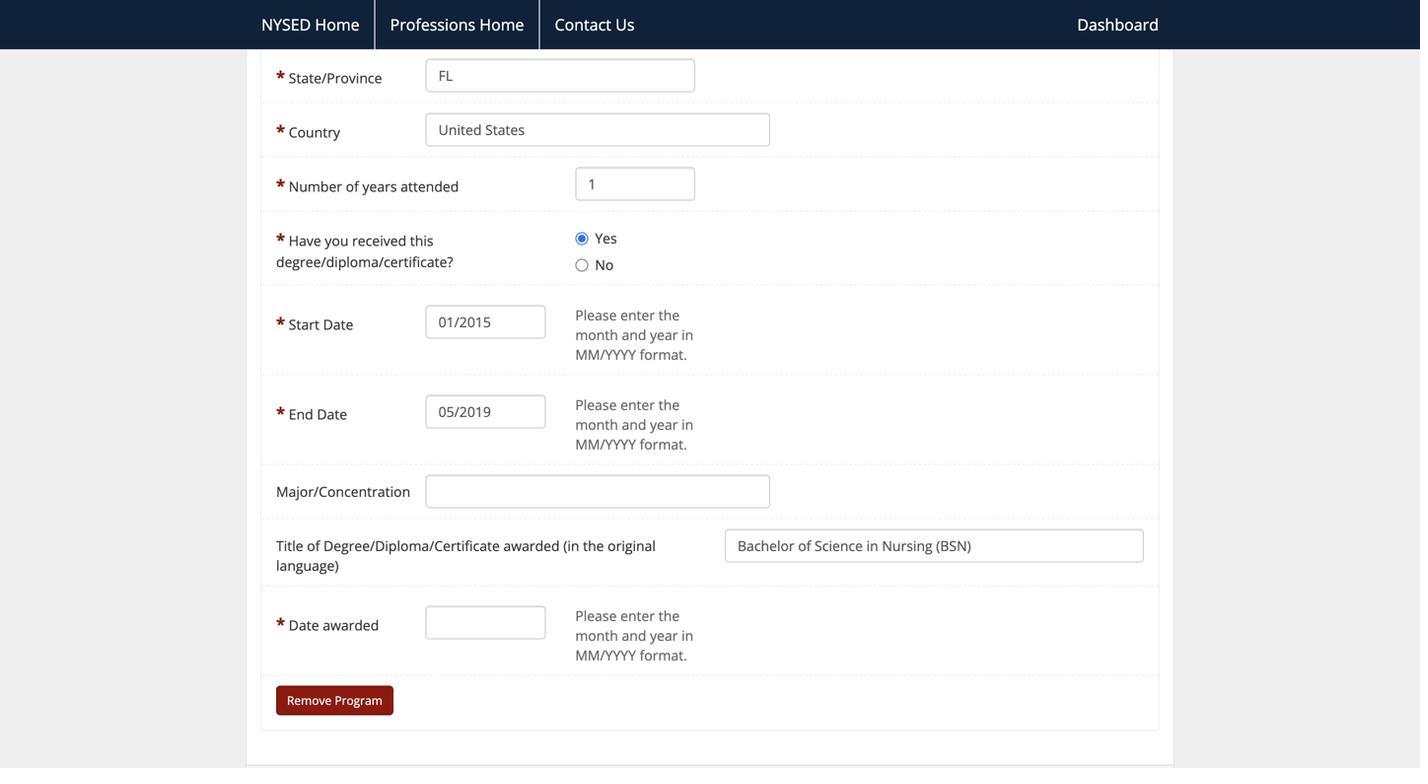 Task type: vqa. For each thing, say whether or not it's contained in the screenshot.
second Mm/Dd/Yyyy date field from the bottom
no



Task type: describe. For each thing, give the bounding box(es) containing it.
month for * end date
[[575, 415, 618, 434]]

yes
[[595, 229, 617, 248]]

have
[[289, 231, 321, 250]]

and for * date awarded
[[622, 626, 646, 645]]

and for * end date
[[622, 415, 646, 434]]

country
[[289, 123, 340, 142]]

contact
[[555, 14, 611, 35]]

* for * have you received this degree/diploma/certificate?
[[276, 228, 285, 251]]

of inside the title of degree/diploma/certificate awarded (in the original language)
[[307, 537, 320, 555]]

end
[[289, 405, 313, 424]]

* start date
[[276, 312, 353, 335]]

professions home link
[[374, 0, 539, 49]]

contact us
[[555, 14, 635, 35]]

no
[[595, 256, 614, 274]]

enter for * start date
[[620, 306, 655, 325]]

year for * start date
[[650, 326, 678, 344]]

major/concentration
[[276, 482, 410, 501]]

language)
[[276, 556, 339, 575]]

* for * number of years attended
[[276, 174, 285, 197]]

Yes radio
[[575, 232, 588, 245]]

please enter the month and year in mm/yyyy format. for * date awarded
[[575, 607, 693, 665]]

number
[[289, 177, 342, 196]]

home for nysed home
[[315, 14, 360, 35]]

enter for * end date
[[620, 396, 655, 414]]

Title of Degree/Diploma/Certificate awarded (in the original language) text field
[[725, 529, 1144, 563]]

us
[[615, 14, 635, 35]]

this
[[410, 231, 433, 250]]

please for * end date
[[575, 396, 617, 414]]

month for * start date
[[575, 326, 618, 344]]

mm/yyyy for * end date
[[575, 435, 636, 454]]

degree/diploma/certificate
[[323, 537, 500, 555]]

* end date
[[276, 402, 347, 425]]

nysed
[[261, 14, 311, 35]]

state/province
[[289, 69, 382, 87]]

year for * end date
[[650, 415, 678, 434]]

* date awarded
[[276, 613, 379, 636]]

title of degree/diploma/certificate awarded (in the original language)
[[276, 537, 656, 575]]

month for * date awarded
[[575, 626, 618, 645]]

the inside the title of degree/diploma/certificate awarded (in the original language)
[[583, 537, 604, 555]]

format. for * start date
[[640, 345, 687, 364]]

* number of years attended
[[276, 174, 459, 197]]

remove program link
[[276, 686, 393, 716]]

nysed home
[[261, 14, 360, 35]]

in for * start date
[[681, 326, 693, 344]]

mm/yyyy for * date awarded
[[575, 646, 636, 665]]

the for * start date
[[658, 306, 680, 325]]

* for * end date
[[276, 402, 285, 425]]

the for * end date
[[658, 396, 680, 414]]



Task type: locate. For each thing, give the bounding box(es) containing it.
2 in from the top
[[681, 415, 693, 434]]

date inside * start date
[[323, 315, 353, 334]]

date right the end
[[317, 405, 347, 424]]

please enter the month and year in mm/yyyy format. up major/concentration text field
[[575, 396, 693, 454]]

2 vertical spatial please
[[575, 607, 617, 625]]

* left country
[[276, 120, 285, 143]]

awarded
[[503, 537, 560, 555], [323, 616, 379, 635]]

8 * from the top
[[276, 613, 285, 636]]

2 please enter the month and year in mm/yyyy format. from the top
[[575, 396, 693, 454]]

remove program
[[287, 692, 382, 709]]

of up language) at the left
[[307, 537, 320, 555]]

please enter the month and year in mm/yyyy format. down no on the top left of the page
[[575, 306, 693, 364]]

city
[[289, 14, 313, 33]]

please for * start date
[[575, 306, 617, 325]]

title
[[276, 537, 303, 555]]

3 year from the top
[[650, 626, 678, 645]]

of inside * number of years attended
[[346, 177, 359, 196]]

2 home from the left
[[480, 14, 524, 35]]

1 vertical spatial month
[[575, 415, 618, 434]]

1 * from the top
[[276, 11, 285, 34]]

0 vertical spatial in
[[681, 326, 693, 344]]

awarded inside * date awarded
[[323, 616, 379, 635]]

2 vertical spatial in
[[681, 626, 693, 645]]

please enter the month and year in mm/yyyy format. for * end date
[[575, 396, 693, 454]]

year for * date awarded
[[650, 626, 678, 645]]

1 vertical spatial in
[[681, 415, 693, 434]]

attended
[[400, 177, 459, 196]]

0 horizontal spatial home
[[315, 14, 360, 35]]

3 month from the top
[[575, 626, 618, 645]]

7 * from the top
[[276, 402, 285, 425]]

2 vertical spatial date
[[289, 616, 319, 635]]

1 year from the top
[[650, 326, 678, 344]]

0 vertical spatial format.
[[640, 345, 687, 364]]

* state/province
[[276, 66, 382, 88]]

month down no on the top left of the page
[[575, 326, 618, 344]]

2 * from the top
[[276, 66, 285, 88]]

2 year from the top
[[650, 415, 678, 434]]

* left start
[[276, 312, 285, 335]]

1 vertical spatial please
[[575, 396, 617, 414]]

0 vertical spatial awarded
[[503, 537, 560, 555]]

* for * country
[[276, 120, 285, 143]]

please down no on the top left of the page
[[575, 306, 617, 325]]

0 vertical spatial please enter the month and year in mm/yyyy format.
[[575, 306, 693, 364]]

0 horizontal spatial of
[[307, 537, 320, 555]]

3 in from the top
[[681, 626, 693, 645]]

3 please enter the month and year in mm/yyyy format. from the top
[[575, 607, 693, 665]]

2 format. from the top
[[640, 435, 687, 454]]

year
[[650, 326, 678, 344], [650, 415, 678, 434], [650, 626, 678, 645]]

please for * date awarded
[[575, 607, 617, 625]]

the for * date awarded
[[658, 607, 680, 625]]

* city
[[276, 11, 313, 34]]

0 vertical spatial mm/yyyy
[[575, 345, 636, 364]]

nysed home link
[[247, 0, 374, 49]]

professions home
[[390, 14, 524, 35]]

1 mm/yyyy from the top
[[575, 345, 636, 364]]

1 please enter the month and year in mm/yyyy format. from the top
[[575, 306, 693, 364]]

1 vertical spatial please enter the month and year in mm/yyyy format.
[[575, 396, 693, 454]]

enter for * date awarded
[[620, 607, 655, 625]]

format. for * date awarded
[[640, 646, 687, 665]]

date inside * date awarded
[[289, 616, 319, 635]]

and for * start date
[[622, 326, 646, 344]]

format.
[[640, 345, 687, 364], [640, 435, 687, 454], [640, 646, 687, 665]]

program
[[335, 692, 382, 709]]

2 mm/yyyy from the top
[[575, 435, 636, 454]]

3 format. from the top
[[640, 646, 687, 665]]

2 vertical spatial mm/yyyy
[[575, 646, 636, 665]]

0 horizontal spatial awarded
[[323, 616, 379, 635]]

0 vertical spatial please
[[575, 306, 617, 325]]

* down language) at the left
[[276, 613, 285, 636]]

1 horizontal spatial awarded
[[503, 537, 560, 555]]

* inside "* have you received this degree/diploma/certificate?"
[[276, 228, 285, 251]]

1 home from the left
[[315, 14, 360, 35]]

date right start
[[323, 315, 353, 334]]

remove
[[287, 692, 332, 709]]

contact us link
[[539, 0, 649, 49]]

* for * city
[[276, 11, 285, 34]]

3 and from the top
[[622, 626, 646, 645]]

please enter the month and year in mm/yyyy format. down original
[[575, 607, 693, 665]]

the
[[658, 306, 680, 325], [658, 396, 680, 414], [583, 537, 604, 555], [658, 607, 680, 625]]

dashboard link
[[1062, 0, 1173, 49]]

1 and from the top
[[622, 326, 646, 344]]

mm/yyyy
[[575, 345, 636, 364], [575, 435, 636, 454], [575, 646, 636, 665]]

awarded left (in
[[503, 537, 560, 555]]

of
[[346, 177, 359, 196], [307, 537, 320, 555]]

home for professions home
[[480, 14, 524, 35]]

month down (in
[[575, 626, 618, 645]]

Major/Concentration text field
[[426, 475, 770, 508]]

2 vertical spatial year
[[650, 626, 678, 645]]

4 * from the top
[[276, 174, 285, 197]]

and
[[622, 326, 646, 344], [622, 415, 646, 434], [622, 626, 646, 645]]

please down (in
[[575, 607, 617, 625]]

* have you received this degree/diploma/certificate?
[[276, 228, 453, 271]]

1 horizontal spatial of
[[346, 177, 359, 196]]

2 enter from the top
[[620, 396, 655, 414]]

* left number
[[276, 174, 285, 197]]

1 in from the top
[[681, 326, 693, 344]]

1 vertical spatial format.
[[640, 435, 687, 454]]

mm/yyyy for * start date
[[575, 345, 636, 364]]

* left city
[[276, 11, 285, 34]]

month
[[575, 326, 618, 344], [575, 415, 618, 434], [575, 626, 618, 645]]

1 format. from the top
[[640, 345, 687, 364]]

*
[[276, 11, 285, 34], [276, 66, 285, 88], [276, 120, 285, 143], [276, 174, 285, 197], [276, 228, 285, 251], [276, 312, 285, 335], [276, 402, 285, 425], [276, 613, 285, 636]]

enter
[[620, 306, 655, 325], [620, 396, 655, 414], [620, 607, 655, 625]]

original
[[608, 537, 656, 555]]

* left the end
[[276, 402, 285, 425]]

dashboard
[[1077, 14, 1159, 35]]

you
[[325, 231, 349, 250]]

date for * end date
[[317, 405, 347, 424]]

3 please from the top
[[575, 607, 617, 625]]

2 vertical spatial format.
[[640, 646, 687, 665]]

* down nysed
[[276, 66, 285, 88]]

1 vertical spatial year
[[650, 415, 678, 434]]

please
[[575, 306, 617, 325], [575, 396, 617, 414], [575, 607, 617, 625]]

3 * from the top
[[276, 120, 285, 143]]

0 vertical spatial and
[[622, 326, 646, 344]]

awarded down language) at the left
[[323, 616, 379, 635]]

5 * from the top
[[276, 228, 285, 251]]

0 vertical spatial of
[[346, 177, 359, 196]]

home right city
[[315, 14, 360, 35]]

3 mm/yyyy from the top
[[575, 646, 636, 665]]

1 enter from the top
[[620, 306, 655, 325]]

please enter the month and year in mm/yyyy format.
[[575, 306, 693, 364], [575, 396, 693, 454], [575, 607, 693, 665]]

0 vertical spatial date
[[323, 315, 353, 334]]

* country
[[276, 120, 340, 143]]

2 vertical spatial month
[[575, 626, 618, 645]]

(in
[[563, 537, 579, 555]]

date
[[323, 315, 353, 334], [317, 405, 347, 424], [289, 616, 319, 635]]

2 month from the top
[[575, 415, 618, 434]]

in
[[681, 326, 693, 344], [681, 415, 693, 434], [681, 626, 693, 645]]

0 vertical spatial enter
[[620, 306, 655, 325]]

home right professions
[[480, 14, 524, 35]]

6 * from the top
[[276, 312, 285, 335]]

1 horizontal spatial home
[[480, 14, 524, 35]]

date for * start date
[[323, 315, 353, 334]]

month up major/concentration text field
[[575, 415, 618, 434]]

home
[[315, 14, 360, 35], [480, 14, 524, 35]]

degree/diploma/certificate?
[[276, 253, 453, 271]]

None text field
[[426, 5, 695, 38], [426, 59, 695, 92], [426, 395, 546, 429], [426, 606, 546, 640], [426, 5, 695, 38], [426, 59, 695, 92], [426, 395, 546, 429], [426, 606, 546, 640]]

in for * date awarded
[[681, 626, 693, 645]]

1 please from the top
[[575, 306, 617, 325]]

3 enter from the top
[[620, 607, 655, 625]]

1 vertical spatial enter
[[620, 396, 655, 414]]

* for * date awarded
[[276, 613, 285, 636]]

2 please from the top
[[575, 396, 617, 414]]

professions
[[390, 14, 475, 35]]

1 vertical spatial of
[[307, 537, 320, 555]]

1 vertical spatial awarded
[[323, 616, 379, 635]]

received
[[352, 231, 406, 250]]

in for * end date
[[681, 415, 693, 434]]

date down language) at the left
[[289, 616, 319, 635]]

please up major/concentration text field
[[575, 396, 617, 414]]

* left have
[[276, 228, 285, 251]]

* for * state/province
[[276, 66, 285, 88]]

please enter the month and year in mm/yyyy format. for * start date
[[575, 306, 693, 364]]

of left years
[[346, 177, 359, 196]]

No radio
[[575, 259, 588, 272]]

1 month from the top
[[575, 326, 618, 344]]

2 and from the top
[[622, 415, 646, 434]]

date inside * end date
[[317, 405, 347, 424]]

2 vertical spatial please enter the month and year in mm/yyyy format.
[[575, 607, 693, 665]]

awarded inside the title of degree/diploma/certificate awarded (in the original language)
[[503, 537, 560, 555]]

* for * start date
[[276, 312, 285, 335]]

1 vertical spatial mm/yyyy
[[575, 435, 636, 454]]

1 vertical spatial date
[[317, 405, 347, 424]]

1 vertical spatial and
[[622, 415, 646, 434]]

start
[[289, 315, 319, 334]]

format. for * end date
[[640, 435, 687, 454]]

0 vertical spatial month
[[575, 326, 618, 344]]

2 vertical spatial and
[[622, 626, 646, 645]]

0 vertical spatial year
[[650, 326, 678, 344]]

years
[[362, 177, 397, 196]]

None text field
[[426, 113, 770, 147], [575, 167, 695, 201], [426, 305, 546, 339], [426, 113, 770, 147], [575, 167, 695, 201], [426, 305, 546, 339]]

2 vertical spatial enter
[[620, 607, 655, 625]]



